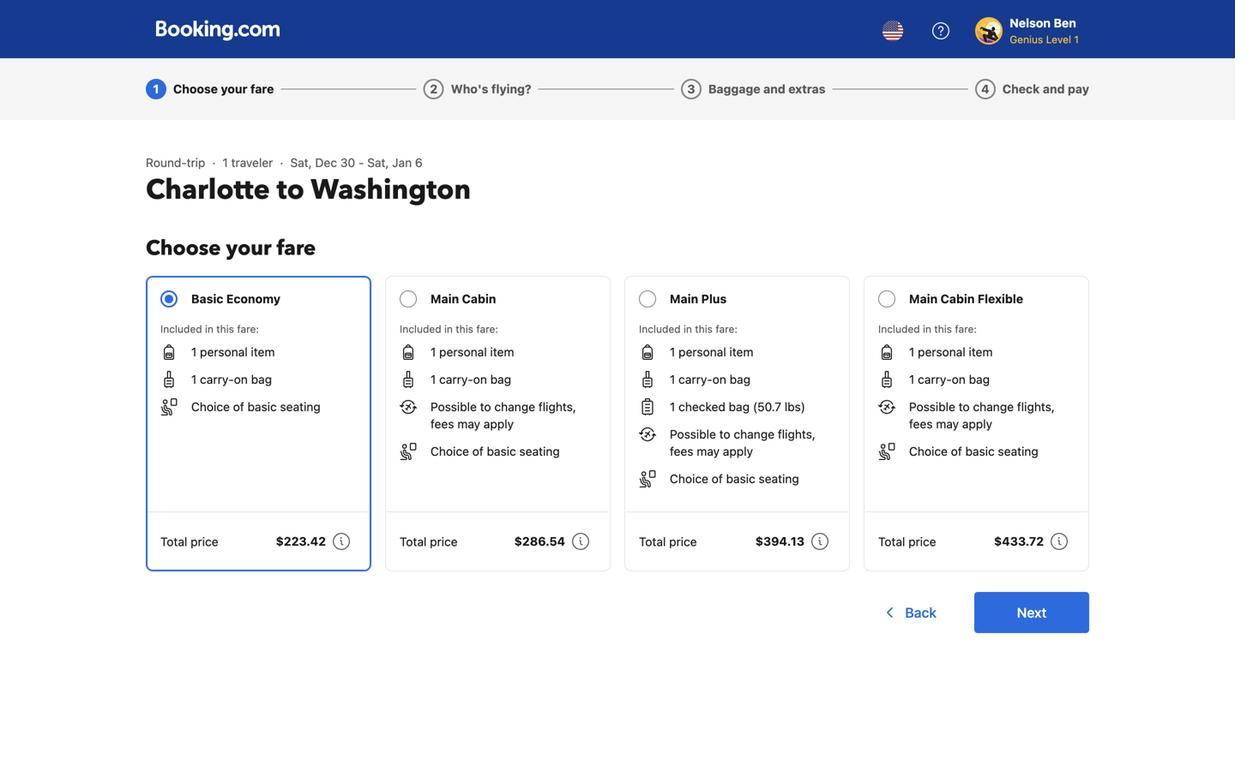 Task type: describe. For each thing, give the bounding box(es) containing it.
1 carry-on bag element for main cabin flexible
[[909, 371, 990, 389]]

included in this fare: for main cabin flexible
[[878, 323, 977, 335]]

possible for main cabin
[[431, 400, 477, 414]]

none radio 1 checked bag (50.7 lbs)
[[624, 276, 850, 572]]

possible to change flights, fees may apply element for main cabin
[[431, 399, 596, 433]]

2 · from the left
[[280, 156, 283, 170]]

1 carry-on bag for main plus
[[670, 373, 751, 387]]

to for main cabin flexible possible to change flights, fees may apply element
[[959, 400, 970, 414]]

0 vertical spatial choose your fare
[[173, 82, 274, 96]]

personal for main plus
[[679, 345, 726, 359]]

1 carry-on bag for basic economy
[[191, 373, 272, 387]]

main plus
[[670, 292, 727, 306]]

round-
[[146, 156, 187, 170]]

1 for "1 personal item" 'element' for main cabin
[[431, 345, 436, 359]]

1 for "1 personal item" 'element' for main cabin flexible
[[909, 345, 915, 359]]

apply inside "option"
[[723, 445, 753, 459]]

apply for $286.54
[[484, 417, 514, 431]]

cabin for main cabin flexible
[[941, 292, 975, 306]]

1 carry-on bag element for main cabin
[[431, 371, 511, 389]]

1 for "1 personal item" 'element' inside "option"
[[670, 345, 675, 359]]

may inside "option"
[[697, 445, 720, 459]]

2 sat, from the left
[[367, 156, 389, 170]]

fare: for main cabin flexible
[[955, 323, 977, 335]]

main cabin
[[431, 292, 496, 306]]

to for possible to change flights, fees may apply element inside the "option"
[[719, 428, 730, 442]]

included for main plus
[[639, 323, 681, 335]]

apply for $433.72
[[962, 417, 992, 431]]

1 vertical spatial fare
[[277, 235, 316, 263]]

total price for $223.42
[[160, 535, 218, 549]]

flights, for main cabin
[[538, 400, 576, 414]]

fees for main cabin
[[431, 417, 454, 431]]

check and pay
[[1002, 82, 1089, 96]]

jan
[[392, 156, 412, 170]]

1 personal item element for main plus
[[670, 344, 753, 361]]

in for main cabin flexible
[[923, 323, 931, 335]]

1 personal item for main cabin
[[431, 345, 514, 359]]

1 vertical spatial your
[[226, 235, 271, 263]]

this for main cabin flexible
[[934, 323, 952, 335]]

1 personal item for main plus
[[670, 345, 753, 359]]

item for basic economy
[[251, 345, 275, 359]]

possible to change flights, fees may apply inside "option"
[[670, 428, 816, 459]]

charlotte
[[146, 172, 270, 209]]

extras
[[788, 82, 826, 96]]

baggage and extras
[[708, 82, 826, 96]]

next
[[1017, 605, 1047, 621]]

basic inside "option"
[[726, 472, 755, 486]]

basic
[[191, 292, 223, 306]]

1 · from the left
[[212, 156, 216, 170]]

who's
[[451, 82, 488, 96]]

bag for main cabin
[[490, 373, 511, 387]]

traveler
[[231, 156, 273, 170]]

in for main cabin
[[444, 323, 453, 335]]

total for $286.54
[[400, 535, 427, 549]]

carry- for main cabin
[[439, 373, 473, 387]]

1 vertical spatial choose your fare
[[146, 235, 316, 263]]

1 personal item element for main cabin
[[431, 344, 514, 361]]

$394.13
[[755, 535, 805, 549]]

total price for $286.54
[[400, 535, 458, 549]]

bag for main cabin flexible
[[969, 373, 990, 387]]

total for $394.13
[[639, 535, 666, 549]]

1 inside round-trip · 1 traveler · sat, dec 30 - sat, jan 6 charlotte to washington
[[222, 156, 228, 170]]

1 personal item element for basic economy
[[191, 344, 275, 361]]

1 for 1 checked bag (50.7 lbs) element
[[670, 400, 675, 414]]

possible for main cabin flexible
[[909, 400, 955, 414]]

main for main cabin
[[431, 292, 459, 306]]

carry- for main plus
[[679, 373, 713, 387]]

1 carry-on bag for main cabin
[[431, 373, 511, 387]]

1 personal item element for main cabin flexible
[[909, 344, 993, 361]]

ben
[[1054, 16, 1076, 30]]

change for main cabin flexible
[[973, 400, 1014, 414]]

1 for main cabin 1 carry-on bag element
[[431, 373, 436, 387]]

1 carry-on bag element for main plus
[[670, 371, 751, 389]]

possible to change flights, fees may apply for main cabin
[[431, 400, 576, 431]]

included in this fare: element for main plus
[[639, 322, 835, 337]]

seating inside "option"
[[759, 472, 799, 486]]

included in this fare: for main plus
[[639, 323, 738, 335]]

total price for $433.72
[[878, 535, 936, 549]]

on for main plus
[[713, 373, 726, 387]]

bag for main plus
[[730, 373, 751, 387]]

included in this fare: for basic economy
[[160, 323, 259, 335]]

checked
[[679, 400, 725, 414]]

basic economy
[[191, 292, 281, 306]]

may for $286.54
[[457, 417, 480, 431]]

washington
[[311, 172, 471, 209]]

next button
[[974, 593, 1089, 634]]

of inside "option"
[[712, 472, 723, 486]]

baggage
[[708, 82, 760, 96]]

1 checked bag (50.7 lbs)
[[670, 400, 805, 414]]

personal for main cabin
[[439, 345, 487, 359]]

carry- for basic economy
[[200, 373, 234, 387]]

in for main plus
[[684, 323, 692, 335]]

total for $433.72
[[878, 535, 905, 549]]

-
[[358, 156, 364, 170]]

back button
[[871, 593, 947, 634]]

possible inside "option"
[[670, 428, 716, 442]]

who's flying?
[[451, 82, 531, 96]]

included in this fare: element for main cabin
[[400, 322, 596, 337]]

6
[[415, 156, 423, 170]]

nelson
[[1010, 16, 1051, 30]]



Task type: vqa. For each thing, say whether or not it's contained in the screenshot.


Task type: locate. For each thing, give the bounding box(es) containing it.
on for main cabin
[[473, 373, 487, 387]]

3 included in this fare: element from the left
[[639, 322, 835, 337]]

on down main cabin
[[473, 373, 487, 387]]

included for main cabin flexible
[[878, 323, 920, 335]]

possible to change flights, fees may apply element for main cabin flexible
[[909, 399, 1075, 433]]

carry- inside "option"
[[679, 373, 713, 387]]

3 on from the left
[[713, 373, 726, 387]]

1 horizontal spatial apply
[[723, 445, 753, 459]]

fare: down economy
[[237, 323, 259, 335]]

1 personal item element down main cabin
[[431, 344, 514, 361]]

and left pay
[[1043, 82, 1065, 96]]

1 included in this fare: element from the left
[[160, 322, 357, 337]]

3 included in this fare: from the left
[[639, 323, 738, 335]]

1 for 1 carry-on bag element corresponding to basic economy
[[191, 373, 197, 387]]

·
[[212, 156, 216, 170], [280, 156, 283, 170]]

choice inside "option"
[[670, 472, 708, 486]]

2 horizontal spatial main
[[909, 292, 938, 306]]

fare:
[[237, 323, 259, 335], [476, 323, 498, 335], [716, 323, 738, 335], [955, 323, 977, 335]]

included in this fare: down main cabin
[[400, 323, 498, 335]]

fare: inside "option"
[[716, 323, 738, 335]]

flying?
[[491, 82, 531, 96]]

1 in from the left
[[205, 323, 213, 335]]

main
[[431, 292, 459, 306], [670, 292, 698, 306], [909, 292, 938, 306]]

included in this fare: element
[[160, 322, 357, 337], [400, 322, 596, 337], [639, 322, 835, 337], [878, 322, 1075, 337]]

on up checked
[[713, 373, 726, 387]]

choose
[[173, 82, 218, 96], [146, 235, 221, 263]]

sat,
[[290, 156, 312, 170], [367, 156, 389, 170]]

4 carry- from the left
[[918, 373, 952, 387]]

included in this fare: for main cabin
[[400, 323, 498, 335]]

4 included from the left
[[878, 323, 920, 335]]

your
[[221, 82, 247, 96], [226, 235, 271, 263]]

genius
[[1010, 33, 1043, 45]]

included in this fare: down basic
[[160, 323, 259, 335]]

to inside "option"
[[719, 428, 730, 442]]

1 horizontal spatial cabin
[[941, 292, 975, 306]]

1 horizontal spatial fees
[[670, 445, 693, 459]]

cabin for main cabin
[[462, 292, 496, 306]]

1 personal item
[[191, 345, 275, 359], [431, 345, 514, 359], [670, 345, 753, 359], [909, 345, 993, 359]]

1 included in this fare: from the left
[[160, 323, 259, 335]]

2 horizontal spatial may
[[936, 417, 959, 431]]

2 horizontal spatial possible
[[909, 400, 955, 414]]

price for $433.72
[[908, 535, 936, 549]]

check
[[1002, 82, 1040, 96]]

and for check
[[1043, 82, 1065, 96]]

4 in from the left
[[923, 323, 931, 335]]

none radio containing main plus
[[624, 276, 850, 572]]

1 personal item element down basic economy
[[191, 344, 275, 361]]

included in this fare: element for main cabin flexible
[[878, 322, 1075, 337]]

1 this from the left
[[216, 323, 234, 335]]

1 carry-on bag inside "option"
[[670, 373, 751, 387]]

$223.42
[[276, 535, 326, 549]]

choice of basic seating element
[[191, 399, 321, 416], [431, 443, 560, 461], [909, 443, 1038, 461], [670, 471, 799, 488]]

flights, for main cabin flexible
[[1017, 400, 1055, 414]]

1 fare: from the left
[[237, 323, 259, 335]]

4 total price from the left
[[878, 535, 936, 549]]

4 total from the left
[[878, 535, 905, 549]]

price
[[191, 535, 218, 549], [430, 535, 458, 549], [669, 535, 697, 549], [908, 535, 936, 549]]

1 horizontal spatial possible to change flights, fees may apply element
[[670, 426, 835, 461]]

on down basic economy
[[234, 373, 248, 387]]

2 included from the left
[[400, 323, 441, 335]]

in down basic
[[205, 323, 213, 335]]

included in this fare: down main plus
[[639, 323, 738, 335]]

possible to change flights, fees may apply element inside "option"
[[670, 426, 835, 461]]

bag
[[251, 373, 272, 387], [490, 373, 511, 387], [730, 373, 751, 387], [969, 373, 990, 387], [729, 400, 750, 414]]

this for main cabin
[[456, 323, 473, 335]]

on for main cabin flexible
[[952, 373, 966, 387]]

included down main cabin flexible
[[878, 323, 920, 335]]

1 carry-on bag for main cabin flexible
[[909, 373, 990, 387]]

1 inside nelson ben genius level 1
[[1074, 33, 1079, 45]]

1 carry- from the left
[[200, 373, 234, 387]]

included for basic economy
[[160, 323, 202, 335]]

0 horizontal spatial possible to change flights, fees may apply element
[[431, 399, 596, 433]]

sat, left dec
[[290, 156, 312, 170]]

3 main from the left
[[909, 292, 938, 306]]

flights, inside "option"
[[778, 428, 816, 442]]

0 horizontal spatial apply
[[484, 417, 514, 431]]

total
[[160, 535, 187, 549], [400, 535, 427, 549], [639, 535, 666, 549], [878, 535, 905, 549]]

2 horizontal spatial apply
[[962, 417, 992, 431]]

1 horizontal spatial fare
[[277, 235, 316, 263]]

2 price from the left
[[430, 535, 458, 549]]

1 carry-on bag element down main cabin
[[431, 371, 511, 389]]

1 total price from the left
[[160, 535, 218, 549]]

4 item from the left
[[969, 345, 993, 359]]

bag for basic economy
[[251, 373, 272, 387]]

2 carry- from the left
[[439, 373, 473, 387]]

0 horizontal spatial may
[[457, 417, 480, 431]]

economy
[[226, 292, 281, 306]]

2 this from the left
[[456, 323, 473, 335]]

3 this from the left
[[695, 323, 713, 335]]

1 horizontal spatial flights,
[[778, 428, 816, 442]]

level
[[1046, 33, 1071, 45]]

item down main cabin flexible
[[969, 345, 993, 359]]

in
[[205, 323, 213, 335], [444, 323, 453, 335], [684, 323, 692, 335], [923, 323, 931, 335]]

4 included in this fare: element from the left
[[878, 322, 1075, 337]]

4 price from the left
[[908, 535, 936, 549]]

0 horizontal spatial ·
[[212, 156, 216, 170]]

None radio
[[146, 276, 371, 572], [385, 276, 611, 572], [624, 276, 850, 572], [864, 276, 1089, 572], [146, 276, 371, 572], [385, 276, 611, 572], [864, 276, 1089, 572]]

4 personal from the left
[[918, 345, 966, 359]]

1 price from the left
[[191, 535, 218, 549]]

4 1 personal item element from the left
[[909, 344, 993, 361]]

fare up traveler
[[250, 82, 274, 96]]

4 included in this fare: from the left
[[878, 323, 977, 335]]

1 personal item element down plus
[[670, 344, 753, 361]]

2 item from the left
[[490, 345, 514, 359]]

included in this fare: element down economy
[[160, 322, 357, 337]]

1 for 1 carry-on bag element for main cabin flexible
[[909, 373, 915, 387]]

on for basic economy
[[234, 373, 248, 387]]

main for main plus
[[670, 292, 698, 306]]

choose your fare up basic economy
[[146, 235, 316, 263]]

1 personal item inside "option"
[[670, 345, 753, 359]]

change
[[494, 400, 535, 414], [973, 400, 1014, 414], [734, 428, 774, 442]]

1 carry-on bag up checked
[[670, 373, 751, 387]]

in down main plus
[[684, 323, 692, 335]]

back
[[905, 605, 937, 621]]

in inside "option"
[[684, 323, 692, 335]]

price inside "option"
[[669, 535, 697, 549]]

3 carry- from the left
[[679, 373, 713, 387]]

included in this fare:
[[160, 323, 259, 335], [400, 323, 498, 335], [639, 323, 738, 335], [878, 323, 977, 335]]

of
[[233, 400, 244, 414], [472, 445, 484, 459], [951, 445, 962, 459], [712, 472, 723, 486]]

2
[[430, 82, 438, 96]]

main for main cabin flexible
[[909, 292, 938, 306]]

1 carry-on bag down main cabin
[[431, 373, 511, 387]]

change inside 1 checked bag (50.7 lbs) "option"
[[734, 428, 774, 442]]

included down basic
[[160, 323, 202, 335]]

1 personal item for basic economy
[[191, 345, 275, 359]]

3 total price from the left
[[639, 535, 697, 549]]

2 total from the left
[[400, 535, 427, 549]]

this for basic economy
[[216, 323, 234, 335]]

1 and from the left
[[763, 82, 785, 96]]

$433.72
[[994, 535, 1044, 549]]

fees
[[431, 417, 454, 431], [909, 417, 933, 431], [670, 445, 693, 459]]

0 vertical spatial your
[[221, 82, 247, 96]]

flexible
[[978, 292, 1023, 306]]

1 carry-on bag down main cabin flexible
[[909, 373, 990, 387]]

total inside "option"
[[639, 535, 666, 549]]

1 carry-on bag down basic economy
[[191, 373, 272, 387]]

2 horizontal spatial possible to change flights, fees may apply
[[909, 400, 1055, 431]]

basic
[[247, 400, 277, 414], [487, 445, 516, 459], [965, 445, 995, 459], [726, 472, 755, 486]]

possible to change flights, fees may apply
[[431, 400, 576, 431], [909, 400, 1055, 431], [670, 428, 816, 459]]

3 1 personal item element from the left
[[670, 344, 753, 361]]

3 1 carry-on bag element from the left
[[670, 371, 751, 389]]

in for basic economy
[[205, 323, 213, 335]]

2 and from the left
[[1043, 82, 1065, 96]]

and for baggage
[[763, 82, 785, 96]]

2 total price from the left
[[400, 535, 458, 549]]

personal down main cabin flexible
[[918, 345, 966, 359]]

4 1 carry-on bag element from the left
[[909, 371, 990, 389]]

2 included in this fare: from the left
[[400, 323, 498, 335]]

2 1 personal item element from the left
[[431, 344, 514, 361]]

1 1 carry-on bag from the left
[[191, 373, 272, 387]]

included for main cabin
[[400, 323, 441, 335]]

choice of basic seating
[[191, 400, 321, 414], [431, 445, 560, 459], [909, 445, 1038, 459], [670, 472, 799, 486]]

round-trip · 1 traveler · sat, dec 30 - sat, jan 6 charlotte to washington
[[146, 156, 471, 209]]

this down main cabin flexible
[[934, 323, 952, 335]]

2 fare: from the left
[[476, 323, 498, 335]]

3 fare: from the left
[[716, 323, 738, 335]]

1 horizontal spatial sat,
[[367, 156, 389, 170]]

fees inside "option"
[[670, 445, 693, 459]]

carry- for main cabin flexible
[[918, 373, 952, 387]]

trip
[[187, 156, 205, 170]]

0 vertical spatial fare
[[250, 82, 274, 96]]

1 carry-on bag element down basic economy
[[191, 371, 272, 389]]

1 total from the left
[[160, 535, 187, 549]]

0 horizontal spatial fare
[[250, 82, 274, 96]]

1 horizontal spatial possible
[[670, 428, 716, 442]]

0 horizontal spatial change
[[494, 400, 535, 414]]

1 carry-on bag
[[191, 373, 272, 387], [431, 373, 511, 387], [670, 373, 751, 387], [909, 373, 990, 387]]

included inside "option"
[[639, 323, 681, 335]]

possible to change flights, fees may apply for main cabin flexible
[[909, 400, 1055, 431]]

fees for main cabin flexible
[[909, 417, 933, 431]]

pay
[[1068, 82, 1089, 96]]

included in this fare: element for basic economy
[[160, 322, 357, 337]]

4 1 carry-on bag from the left
[[909, 373, 990, 387]]

choice of basic seating inside "option"
[[670, 472, 799, 486]]

included in this fare: inside "option"
[[639, 323, 738, 335]]

3 1 carry-on bag from the left
[[670, 373, 751, 387]]

choose your fare
[[173, 82, 274, 96], [146, 235, 316, 263]]

3 personal from the left
[[679, 345, 726, 359]]

0 horizontal spatial flights,
[[538, 400, 576, 414]]

item for main cabin
[[490, 345, 514, 359]]

choose up trip
[[173, 82, 218, 96]]

in down main cabin flexible
[[923, 323, 931, 335]]

4 on from the left
[[952, 373, 966, 387]]

nelson ben genius level 1
[[1010, 16, 1079, 45]]

2 1 carry-on bag element from the left
[[431, 371, 511, 389]]

to
[[277, 172, 304, 209], [480, 400, 491, 414], [959, 400, 970, 414], [719, 428, 730, 442]]

total price inside "option"
[[639, 535, 697, 549]]

3 in from the left
[[684, 323, 692, 335]]

total for $223.42
[[160, 535, 187, 549]]

and
[[763, 82, 785, 96], [1043, 82, 1065, 96]]

this inside "option"
[[695, 323, 713, 335]]

choose up basic
[[146, 235, 221, 263]]

item down main cabin
[[490, 345, 514, 359]]

personal for basic economy
[[200, 345, 248, 359]]

included in this fare: element down plus
[[639, 322, 835, 337]]

may for $433.72
[[936, 417, 959, 431]]

1 personal item down plus
[[670, 345, 753, 359]]

your up traveler
[[221, 82, 247, 96]]

1 horizontal spatial and
[[1043, 82, 1065, 96]]

1 horizontal spatial ·
[[280, 156, 283, 170]]

2 cabin from the left
[[941, 292, 975, 306]]

2 1 carry-on bag from the left
[[431, 373, 511, 387]]

this down basic economy
[[216, 323, 234, 335]]

1 for 1 carry-on bag element associated with main plus
[[670, 373, 675, 387]]

price for $394.13
[[669, 535, 697, 549]]

0 horizontal spatial and
[[763, 82, 785, 96]]

plus
[[701, 292, 727, 306]]

3 total from the left
[[639, 535, 666, 549]]

1 horizontal spatial main
[[670, 292, 698, 306]]

personal down main plus
[[679, 345, 726, 359]]

to for possible to change flights, fees may apply element for main cabin
[[480, 400, 491, 414]]

1 personal item element down main cabin flexible
[[909, 344, 993, 361]]

1 horizontal spatial may
[[697, 445, 720, 459]]

2 included in this fare: element from the left
[[400, 322, 596, 337]]

this down main cabin
[[456, 323, 473, 335]]

choose your fare up trip
[[173, 82, 274, 96]]

included down main cabin
[[400, 323, 441, 335]]

30
[[340, 156, 355, 170]]

1 carry-on bag element down main cabin flexible
[[909, 371, 990, 389]]

main cabin flexible
[[909, 292, 1023, 306]]

1 cabin from the left
[[462, 292, 496, 306]]

1 1 personal item element from the left
[[191, 344, 275, 361]]

this down main plus
[[695, 323, 713, 335]]

fare: for main plus
[[716, 323, 738, 335]]

personal inside "option"
[[679, 345, 726, 359]]

2 main from the left
[[670, 292, 698, 306]]

1 personal item down main cabin flexible
[[909, 345, 993, 359]]

1 included from the left
[[160, 323, 202, 335]]

2 1 personal item from the left
[[431, 345, 514, 359]]

4 fare: from the left
[[955, 323, 977, 335]]

1 carry-on bag element
[[191, 371, 272, 389], [431, 371, 511, 389], [670, 371, 751, 389], [909, 371, 990, 389]]

2 on from the left
[[473, 373, 487, 387]]

1 personal item down main cabin
[[431, 345, 514, 359]]

item inside "option"
[[729, 345, 753, 359]]

item for main cabin flexible
[[969, 345, 993, 359]]

2 horizontal spatial flights,
[[1017, 400, 1055, 414]]

may
[[457, 417, 480, 431], [936, 417, 959, 431], [697, 445, 720, 459]]

included in this fare: down main cabin flexible
[[878, 323, 977, 335]]

1 personal item element
[[191, 344, 275, 361], [431, 344, 514, 361], [670, 344, 753, 361], [909, 344, 993, 361]]

personal down main cabin
[[439, 345, 487, 359]]

on inside "option"
[[713, 373, 726, 387]]

1 checked bag (50.7 lbs) element
[[670, 399, 805, 416]]

3 price from the left
[[669, 535, 697, 549]]

included down main plus
[[639, 323, 681, 335]]

price for $223.42
[[191, 535, 218, 549]]

your up economy
[[226, 235, 271, 263]]

on
[[234, 373, 248, 387], [473, 373, 487, 387], [713, 373, 726, 387], [952, 373, 966, 387]]

dec
[[315, 156, 337, 170]]

fare: for main cabin
[[476, 323, 498, 335]]

choice
[[191, 400, 230, 414], [431, 445, 469, 459], [909, 445, 948, 459], [670, 472, 708, 486]]

total price for $394.13
[[639, 535, 697, 549]]

· right traveler
[[280, 156, 283, 170]]

3 1 personal item from the left
[[670, 345, 753, 359]]

fare
[[250, 82, 274, 96], [277, 235, 316, 263]]

this for main plus
[[695, 323, 713, 335]]

and left extras
[[763, 82, 785, 96]]

2 in from the left
[[444, 323, 453, 335]]

1 main from the left
[[431, 292, 459, 306]]

flights,
[[538, 400, 576, 414], [1017, 400, 1055, 414], [778, 428, 816, 442]]

4
[[981, 82, 989, 96]]

1 carry-on bag element up checked
[[670, 371, 751, 389]]

seating
[[280, 400, 321, 414], [519, 445, 560, 459], [998, 445, 1038, 459], [759, 472, 799, 486]]

2 horizontal spatial fees
[[909, 417, 933, 431]]

3 included from the left
[[639, 323, 681, 335]]

1 on from the left
[[234, 373, 248, 387]]

1 carry-on bag element for basic economy
[[191, 371, 272, 389]]

1 personal from the left
[[200, 345, 248, 359]]

· right trip
[[212, 156, 216, 170]]

on down main cabin flexible
[[952, 373, 966, 387]]

included in this fare: element down main cabin
[[400, 322, 596, 337]]

1 sat, from the left
[[290, 156, 312, 170]]

3
[[687, 82, 695, 96]]

possible
[[431, 400, 477, 414], [909, 400, 955, 414], [670, 428, 716, 442]]

price for $286.54
[[430, 535, 458, 549]]

sat, right -
[[367, 156, 389, 170]]

main inside "option"
[[670, 292, 698, 306]]

1 horizontal spatial change
[[734, 428, 774, 442]]

personal
[[200, 345, 248, 359], [439, 345, 487, 359], [679, 345, 726, 359], [918, 345, 966, 359]]

fare: down main cabin
[[476, 323, 498, 335]]

item up 1 checked bag (50.7 lbs)
[[729, 345, 753, 359]]

cabin
[[462, 292, 496, 306], [941, 292, 975, 306]]

2 horizontal spatial change
[[973, 400, 1014, 414]]

1 for "1 personal item" 'element' related to basic economy
[[191, 345, 197, 359]]

2 personal from the left
[[439, 345, 487, 359]]

item down economy
[[251, 345, 275, 359]]

1 vertical spatial choose
[[146, 235, 221, 263]]

4 1 personal item from the left
[[909, 345, 993, 359]]

item
[[251, 345, 275, 359], [490, 345, 514, 359], [729, 345, 753, 359], [969, 345, 993, 359]]

item for main plus
[[729, 345, 753, 359]]

personal down basic economy
[[200, 345, 248, 359]]

0 horizontal spatial fees
[[431, 417, 454, 431]]

included
[[160, 323, 202, 335], [400, 323, 441, 335], [639, 323, 681, 335], [878, 323, 920, 335]]

1
[[1074, 33, 1079, 45], [153, 82, 159, 96], [222, 156, 228, 170], [191, 345, 197, 359], [431, 345, 436, 359], [670, 345, 675, 359], [909, 345, 915, 359], [191, 373, 197, 387], [431, 373, 436, 387], [670, 373, 675, 387], [909, 373, 915, 387], [670, 400, 675, 414]]

3 item from the left
[[729, 345, 753, 359]]

to inside round-trip · 1 traveler · sat, dec 30 - sat, jan 6 charlotte to washington
[[277, 172, 304, 209]]

0 horizontal spatial sat,
[[290, 156, 312, 170]]

personal for main cabin flexible
[[918, 345, 966, 359]]

1 personal item down basic economy
[[191, 345, 275, 359]]

possible to change flights, fees may apply element
[[431, 399, 596, 433], [909, 399, 1075, 433], [670, 426, 835, 461]]

booking.com logo image
[[156, 20, 280, 41], [156, 20, 280, 41]]

(50.7 lbs)
[[753, 400, 805, 414]]

4 this from the left
[[934, 323, 952, 335]]

0 horizontal spatial main
[[431, 292, 459, 306]]

this
[[216, 323, 234, 335], [456, 323, 473, 335], [695, 323, 713, 335], [934, 323, 952, 335]]

0 horizontal spatial possible
[[431, 400, 477, 414]]

1 1 carry-on bag element from the left
[[191, 371, 272, 389]]

fare up economy
[[277, 235, 316, 263]]

0 horizontal spatial cabin
[[462, 292, 496, 306]]

1 item from the left
[[251, 345, 275, 359]]

apply
[[484, 417, 514, 431], [962, 417, 992, 431], [723, 445, 753, 459]]

included in this fare: element down main cabin flexible
[[878, 322, 1075, 337]]

fare: down plus
[[716, 323, 738, 335]]

0 horizontal spatial possible to change flights, fees may apply
[[431, 400, 576, 431]]

carry-
[[200, 373, 234, 387], [439, 373, 473, 387], [679, 373, 713, 387], [918, 373, 952, 387]]

fare: down main cabin flexible
[[955, 323, 977, 335]]

0 vertical spatial choose
[[173, 82, 218, 96]]

$286.54
[[514, 535, 565, 549]]

fare: for basic economy
[[237, 323, 259, 335]]

1 personal item for main cabin flexible
[[909, 345, 993, 359]]

in down main cabin
[[444, 323, 453, 335]]

total price
[[160, 535, 218, 549], [400, 535, 458, 549], [639, 535, 697, 549], [878, 535, 936, 549]]

1 personal item element inside "option"
[[670, 344, 753, 361]]

2 horizontal spatial possible to change flights, fees may apply element
[[909, 399, 1075, 433]]

1 horizontal spatial possible to change flights, fees may apply
[[670, 428, 816, 459]]

1 1 personal item from the left
[[191, 345, 275, 359]]



